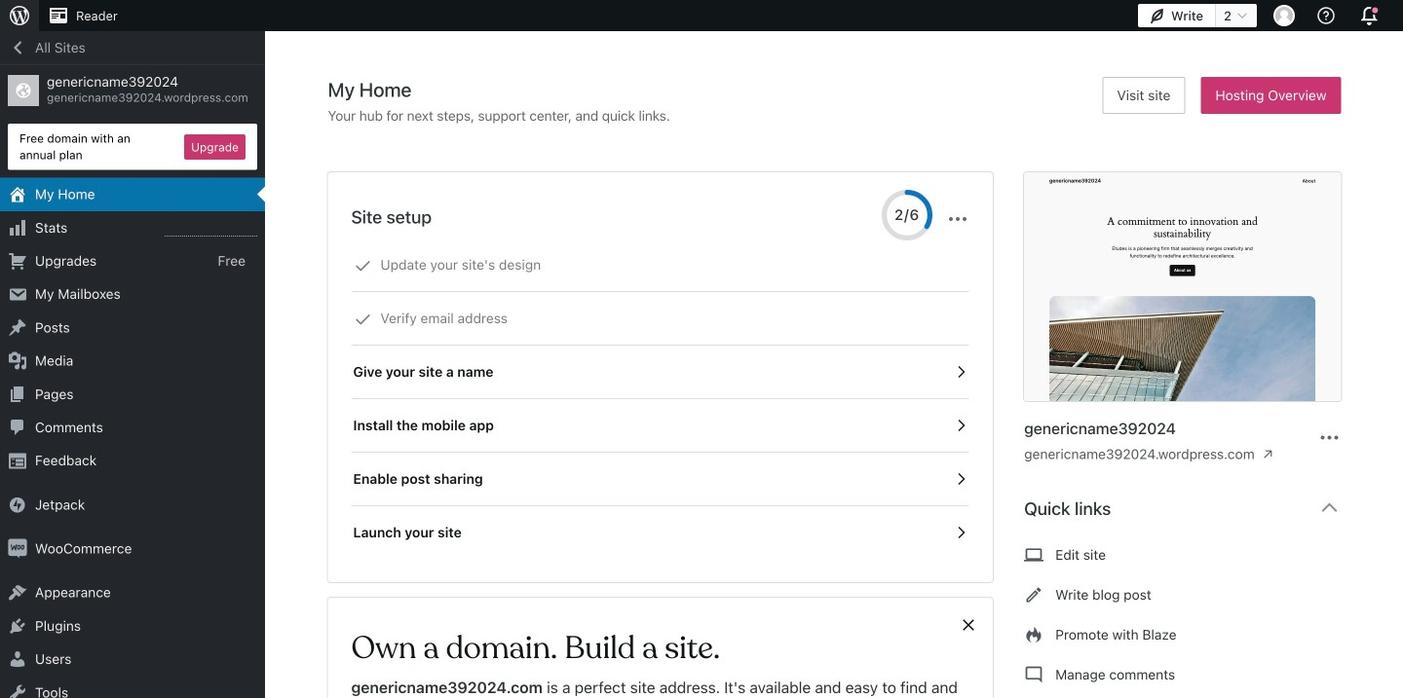 Task type: vqa. For each thing, say whether or not it's contained in the screenshot.
main content
yes



Task type: describe. For each thing, give the bounding box(es) containing it.
mode_comment image
[[1024, 664, 1044, 687]]

highest hourly views 0 image
[[165, 224, 257, 237]]

help image
[[1315, 4, 1338, 27]]

2 task enabled image from the top
[[952, 471, 970, 488]]

launchpad checklist element
[[351, 239, 970, 559]]

1 img image from the top
[[8, 496, 27, 515]]

laptop image
[[1024, 544, 1044, 567]]

task complete image
[[354, 257, 372, 275]]

2 img image from the top
[[8, 540, 27, 559]]



Task type: locate. For each thing, give the bounding box(es) containing it.
task enabled image
[[952, 417, 970, 435], [952, 471, 970, 488]]

my profile image
[[1274, 5, 1295, 26]]

1 vertical spatial task enabled image
[[952, 471, 970, 488]]

1 vertical spatial task enabled image
[[952, 524, 970, 542]]

0 vertical spatial task enabled image
[[952, 364, 970, 381]]

(opens in a new tab) element
[[1263, 444, 1273, 465]]

edit image
[[1024, 584, 1044, 607]]

img image
[[8, 496, 27, 515], [8, 540, 27, 559]]

dismiss domain name promotion image
[[960, 614, 978, 637]]

manage your sites image
[[8, 4, 31, 27]]

task enabled image
[[952, 364, 970, 381], [952, 524, 970, 542]]

manage your notifications image
[[1357, 2, 1384, 29]]

1 task enabled image from the top
[[952, 364, 970, 381]]

progress bar
[[882, 190, 933, 241]]

0 vertical spatial task enabled image
[[952, 417, 970, 435]]

1 vertical spatial img image
[[8, 540, 27, 559]]

main content
[[328, 77, 1357, 699]]

dismiss settings image
[[946, 208, 970, 231]]

more options for site genericname392024 image
[[1318, 426, 1341, 450]]

2 task enabled image from the top
[[952, 524, 970, 542]]

0 vertical spatial img image
[[8, 496, 27, 515]]

1 task enabled image from the top
[[952, 417, 970, 435]]



